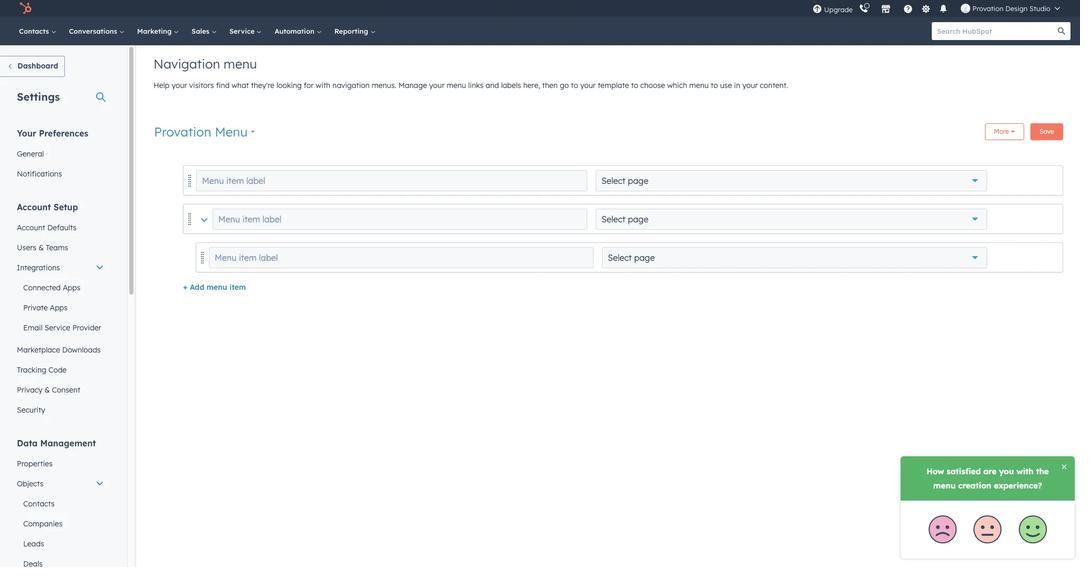Task type: describe. For each thing, give the bounding box(es) containing it.
marketplace downloads link
[[11, 340, 110, 361]]

management
[[40, 439, 96, 449]]

email service provider
[[23, 324, 101, 333]]

upgrade image
[[813, 4, 822, 14]]

integrations
[[17, 263, 60, 273]]

& for privacy
[[45, 386, 50, 395]]

general link
[[11, 144, 110, 164]]

menu inside + add menu item button
[[207, 283, 227, 292]]

hubspot link
[[13, 2, 40, 15]]

provation for provation design studio
[[973, 4, 1004, 13]]

content.
[[760, 81, 788, 90]]

apps for private apps
[[50, 303, 68, 313]]

service link
[[223, 17, 268, 45]]

4 your from the left
[[743, 81, 758, 90]]

privacy & consent
[[17, 386, 80, 395]]

menu
[[215, 124, 248, 140]]

then
[[542, 81, 558, 90]]

downloads
[[62, 346, 101, 355]]

your preferences element
[[11, 128, 110, 184]]

your preferences
[[17, 128, 88, 139]]

marketplaces image
[[882, 5, 891, 14]]

select page for bottommost select page popup button
[[608, 253, 655, 263]]

calling icon button
[[855, 2, 873, 15]]

dashboard link
[[0, 56, 65, 77]]

sales
[[192, 27, 211, 35]]

connected apps
[[23, 283, 80, 293]]

email
[[23, 324, 43, 333]]

companies link
[[11, 515, 110, 535]]

users
[[17, 243, 36, 253]]

more button
[[985, 124, 1025, 140]]

security
[[17, 406, 45, 415]]

design
[[1006, 4, 1028, 13]]

go
[[560, 81, 569, 90]]

data management element
[[11, 438, 110, 568]]

provation design studio button
[[955, 0, 1067, 17]]

add
[[190, 283, 204, 292]]

reporting link
[[328, 17, 382, 45]]

they're
[[251, 81, 274, 90]]

navigation
[[333, 81, 370, 90]]

hubspot image
[[19, 2, 32, 15]]

account setup element
[[11, 202, 110, 421]]

manage
[[399, 81, 427, 90]]

+ add menu item
[[183, 283, 246, 292]]

help your visitors find what they're looking for with navigation menus. manage your menu links and labels here, then go to your template to choose which menu to use in your content.
[[154, 81, 788, 90]]

upgrade
[[825, 5, 853, 13]]

0 vertical spatial contacts
[[19, 27, 51, 35]]

conversations link
[[63, 17, 131, 45]]

1 vertical spatial menu item label text field
[[213, 209, 587, 230]]

account defaults
[[17, 223, 77, 233]]

Search HubSpot search field
[[932, 22, 1061, 40]]

more
[[994, 128, 1009, 136]]

users & teams link
[[11, 238, 110, 258]]

+
[[183, 283, 188, 292]]

looking
[[277, 81, 302, 90]]

notifications button
[[935, 0, 953, 17]]

tracking code link
[[11, 361, 110, 381]]

integrations button
[[11, 258, 110, 278]]

properties
[[17, 460, 53, 469]]

provation menu
[[154, 124, 248, 140]]

security link
[[11, 401, 110, 421]]

contacts inside "data management" element
[[23, 500, 55, 509]]

marketing
[[137, 27, 174, 35]]

3 your from the left
[[580, 81, 596, 90]]

leads link
[[11, 535, 110, 555]]

what
[[232, 81, 249, 90]]

menus.
[[372, 81, 397, 90]]

0 vertical spatial select page button
[[596, 170, 988, 191]]

settings
[[17, 90, 60, 103]]

save
[[1040, 128, 1055, 136]]

Menu item label text field
[[209, 247, 594, 268]]

preferences
[[39, 128, 88, 139]]

notifications link
[[11, 164, 110, 184]]

provider
[[72, 324, 101, 333]]

privacy
[[17, 386, 42, 395]]

help image
[[904, 5, 913, 14]]

account for account defaults
[[17, 223, 45, 233]]

leads
[[23, 540, 44, 549]]

dashboard
[[17, 61, 58, 71]]

search button
[[1053, 22, 1071, 40]]

teams
[[46, 243, 68, 253]]

privacy & consent link
[[11, 381, 110, 401]]

find
[[216, 81, 230, 90]]

select for the middle select page popup button
[[602, 214, 626, 225]]

tracking code
[[17, 366, 67, 375]]

save button
[[1031, 124, 1064, 140]]

companies
[[23, 520, 62, 529]]

here,
[[523, 81, 540, 90]]

2 your from the left
[[429, 81, 445, 90]]

help button
[[899, 0, 917, 17]]

help
[[154, 81, 170, 90]]

visitors
[[189, 81, 214, 90]]

2 vertical spatial page
[[634, 253, 655, 263]]

provation menu button
[[154, 123, 255, 141]]



Task type: locate. For each thing, give the bounding box(es) containing it.
in
[[734, 81, 741, 90]]

sales link
[[185, 17, 223, 45]]

to left choose
[[631, 81, 638, 90]]

marketplace downloads
[[17, 346, 101, 355]]

account for account setup
[[17, 202, 51, 213]]

select page
[[602, 176, 649, 186], [602, 214, 649, 225], [608, 253, 655, 263]]

defaults
[[47, 223, 77, 233]]

1 vertical spatial select
[[602, 214, 626, 225]]

code
[[48, 366, 67, 375]]

select page for the middle select page popup button
[[602, 214, 649, 225]]

1 to from the left
[[571, 81, 578, 90]]

2 vertical spatial select page button
[[602, 247, 988, 268]]

1 vertical spatial account
[[17, 223, 45, 233]]

& right privacy
[[45, 386, 50, 395]]

select for the top select page popup button
[[602, 176, 626, 186]]

account up account defaults
[[17, 202, 51, 213]]

use
[[720, 81, 732, 90]]

contacts link down hubspot link on the left top of page
[[13, 17, 63, 45]]

contacts link for conversations link
[[13, 17, 63, 45]]

menu right which
[[690, 81, 709, 90]]

conversations
[[69, 27, 119, 35]]

1 vertical spatial provation
[[154, 124, 211, 140]]

1 horizontal spatial &
[[45, 386, 50, 395]]

1 vertical spatial &
[[45, 386, 50, 395]]

1 horizontal spatial provation
[[973, 4, 1004, 13]]

for
[[304, 81, 314, 90]]

+ add menu item button
[[183, 281, 246, 294]]

provation design studio
[[973, 4, 1051, 13]]

contacts link up companies at the bottom left of the page
[[11, 495, 110, 515]]

your
[[172, 81, 187, 90], [429, 81, 445, 90], [580, 81, 596, 90], [743, 81, 758, 90]]

menu containing provation design studio
[[812, 0, 1068, 17]]

objects button
[[11, 475, 110, 495]]

marketplace
[[17, 346, 60, 355]]

data management
[[17, 439, 96, 449]]

provation
[[973, 4, 1004, 13], [154, 124, 211, 140]]

with
[[316, 81, 331, 90]]

apps inside private apps link
[[50, 303, 68, 313]]

account defaults link
[[11, 218, 110, 238]]

page
[[628, 176, 649, 186], [628, 214, 649, 225], [634, 253, 655, 263]]

1 vertical spatial contacts link
[[11, 495, 110, 515]]

tracking
[[17, 366, 46, 375]]

2 horizontal spatial to
[[711, 81, 718, 90]]

contacts link
[[13, 17, 63, 45], [11, 495, 110, 515]]

which
[[667, 81, 687, 90]]

reporting
[[335, 27, 370, 35]]

1 horizontal spatial to
[[631, 81, 638, 90]]

1 account from the top
[[17, 202, 51, 213]]

provation inside popup button
[[973, 4, 1004, 13]]

service inside account setup element
[[45, 324, 70, 333]]

studio
[[1030, 4, 1051, 13]]

choose
[[641, 81, 665, 90]]

private
[[23, 303, 48, 313]]

0 vertical spatial &
[[38, 243, 44, 253]]

3 to from the left
[[711, 81, 718, 90]]

private apps
[[23, 303, 68, 313]]

contacts link for the companies link
[[11, 495, 110, 515]]

provation left menu
[[154, 124, 211, 140]]

0 vertical spatial select page
[[602, 176, 649, 186]]

settings image
[[921, 4, 931, 14]]

0 vertical spatial service
[[229, 27, 257, 35]]

0 vertical spatial contacts link
[[13, 17, 63, 45]]

2 vertical spatial select
[[608, 253, 632, 263]]

service down private apps link
[[45, 324, 70, 333]]

your
[[17, 128, 36, 139]]

0 horizontal spatial &
[[38, 243, 44, 253]]

your right help
[[172, 81, 187, 90]]

&
[[38, 243, 44, 253], [45, 386, 50, 395]]

select page for the top select page popup button
[[602, 176, 649, 186]]

select for bottommost select page popup button
[[608, 253, 632, 263]]

links
[[468, 81, 484, 90]]

apps for connected apps
[[63, 283, 80, 293]]

0 vertical spatial page
[[628, 176, 649, 186]]

1 your from the left
[[172, 81, 187, 90]]

select page button
[[596, 170, 988, 191], [596, 209, 988, 230], [602, 247, 988, 268]]

item
[[230, 283, 246, 292]]

0 horizontal spatial to
[[571, 81, 578, 90]]

automation link
[[268, 17, 328, 45]]

menu
[[224, 56, 257, 72], [447, 81, 466, 90], [690, 81, 709, 90], [207, 283, 227, 292]]

setup
[[54, 202, 78, 213]]

apps
[[63, 283, 80, 293], [50, 303, 68, 313]]

1 vertical spatial select page
[[602, 214, 649, 225]]

& right the users
[[38, 243, 44, 253]]

1 vertical spatial apps
[[50, 303, 68, 313]]

1 vertical spatial select page button
[[596, 209, 988, 230]]

0 horizontal spatial service
[[45, 324, 70, 333]]

labels
[[501, 81, 521, 90]]

service
[[229, 27, 257, 35], [45, 324, 70, 333]]

provation for provation menu
[[154, 124, 211, 140]]

email service provider link
[[11, 318, 110, 338]]

general
[[17, 149, 44, 159]]

search image
[[1058, 27, 1066, 35]]

marketing link
[[131, 17, 185, 45]]

& for users
[[38, 243, 44, 253]]

service right sales link
[[229, 27, 257, 35]]

apps inside the connected apps link
[[63, 283, 80, 293]]

select
[[602, 176, 626, 186], [602, 214, 626, 225], [608, 253, 632, 263]]

0 vertical spatial provation
[[973, 4, 1004, 13]]

0 vertical spatial select
[[602, 176, 626, 186]]

menu up what
[[224, 56, 257, 72]]

settings link
[[920, 3, 933, 14]]

navigation
[[154, 56, 220, 72]]

users & teams
[[17, 243, 68, 253]]

menu left links
[[447, 81, 466, 90]]

0 vertical spatial account
[[17, 202, 51, 213]]

1 vertical spatial page
[[628, 214, 649, 225]]

to right go on the top of the page
[[571, 81, 578, 90]]

Menu item label text field
[[196, 170, 587, 191], [213, 209, 587, 230]]

and
[[486, 81, 499, 90]]

to left "use"
[[711, 81, 718, 90]]

your right go on the top of the page
[[580, 81, 596, 90]]

connected apps link
[[11, 278, 110, 298]]

0 vertical spatial menu item label text field
[[196, 170, 587, 191]]

notifications
[[17, 169, 62, 179]]

contacts up companies at the bottom left of the page
[[23, 500, 55, 509]]

0 horizontal spatial provation
[[154, 124, 211, 140]]

1 vertical spatial service
[[45, 324, 70, 333]]

2 to from the left
[[631, 81, 638, 90]]

your right in
[[743, 81, 758, 90]]

2 vertical spatial select page
[[608, 253, 655, 263]]

template
[[598, 81, 629, 90]]

contacts down hubspot link on the left top of page
[[19, 27, 51, 35]]

calling icon image
[[859, 4, 869, 14]]

automation
[[275, 27, 317, 35]]

properties link
[[11, 454, 110, 475]]

1 vertical spatial contacts
[[23, 500, 55, 509]]

0 vertical spatial apps
[[63, 283, 80, 293]]

data
[[17, 439, 38, 449]]

apps down the connected apps link on the left
[[50, 303, 68, 313]]

account up the users
[[17, 223, 45, 233]]

your right manage
[[429, 81, 445, 90]]

private apps link
[[11, 298, 110, 318]]

james peterson image
[[961, 4, 971, 13]]

provation right the james peterson image
[[973, 4, 1004, 13]]

to
[[571, 81, 578, 90], [631, 81, 638, 90], [711, 81, 718, 90]]

menu
[[812, 0, 1068, 17]]

provation inside popup button
[[154, 124, 211, 140]]

menu right add at left
[[207, 283, 227, 292]]

apps up private apps link
[[63, 283, 80, 293]]

marketplaces button
[[875, 0, 897, 17]]

1 horizontal spatial service
[[229, 27, 257, 35]]

objects
[[17, 480, 43, 489]]

notifications image
[[939, 5, 949, 14]]

2 account from the top
[[17, 223, 45, 233]]



Task type: vqa. For each thing, say whether or not it's contained in the screenshot.
The With
yes



